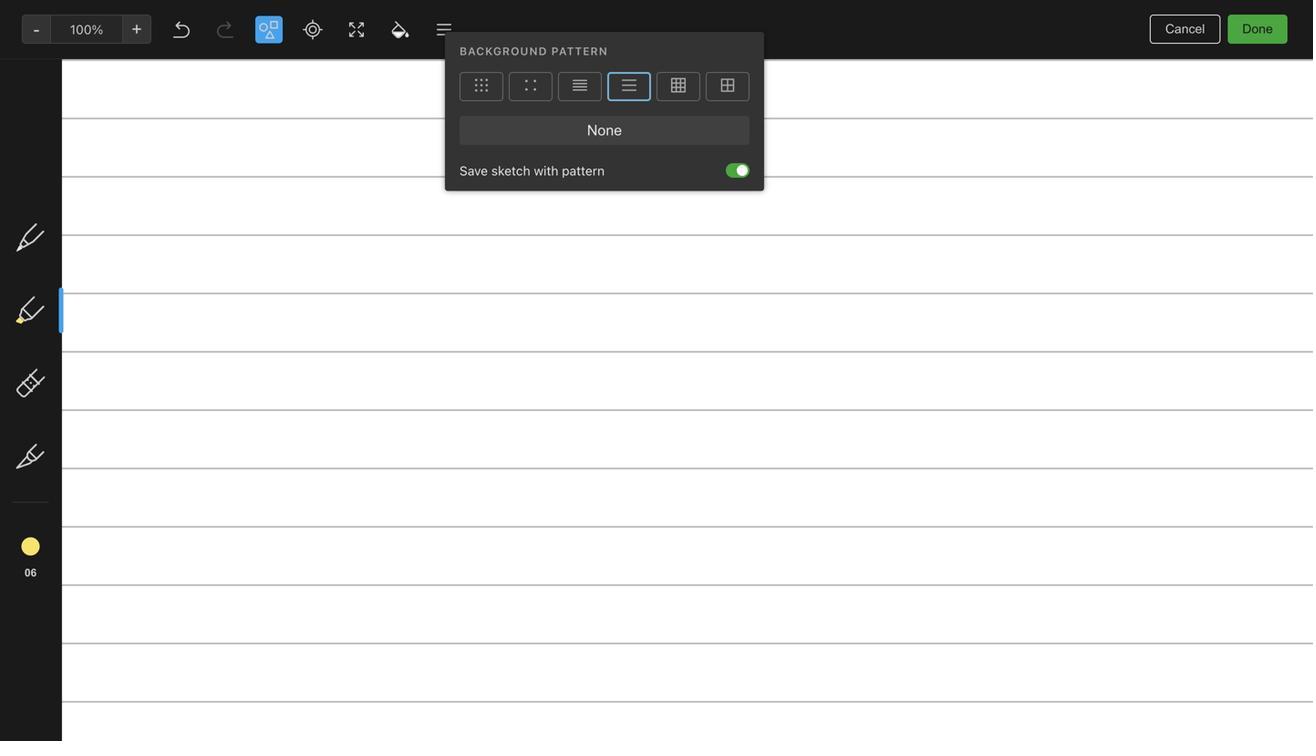 Task type: vqa. For each thing, say whether or not it's contained in the screenshot.
More image
no



Task type: locate. For each thing, give the bounding box(es) containing it.
organize
[[410, 378, 463, 393]]

notebooks
[[41, 249, 105, 264]]

1 vertical spatial on
[[472, 187, 486, 202]]

morning inside morning task open laptop - sign in - check task - check emails - start work - go on lunch - meeting - end of day
[[410, 117, 461, 132]]

on
[[650, 56, 665, 71], [472, 187, 486, 202]]

0 horizontal spatial on
[[472, 187, 486, 202]]

task up emails
[[474, 154, 501, 169]]

first notebook
[[645, 15, 727, 28]]

0 vertical spatial morning
[[410, 117, 461, 132]]

new
[[40, 104, 66, 120]]

1 vertical spatial morning
[[410, 395, 459, 410]]

- up the lunch
[[492, 170, 498, 185]]

emails
[[451, 170, 489, 185]]

1 morning from the top
[[410, 117, 461, 132]]

check down laptop
[[433, 154, 471, 169]]

Search text field
[[24, 53, 195, 86]]

1 horizontal spatial on
[[650, 56, 665, 71]]

0 vertical spatial task
[[464, 117, 493, 132]]

notes
[[252, 57, 285, 72]]

edited
[[610, 56, 647, 71]]

notes
[[258, 18, 308, 40], [40, 179, 75, 194]]

end
[[471, 203, 493, 218]]

1 vertical spatial dec
[[248, 411, 269, 423]]

files
[[466, 378, 493, 393]]

2 vertical spatial task
[[462, 395, 489, 410]]

trash
[[40, 347, 73, 362]]

0 vertical spatial check
[[433, 154, 471, 169]]

last edited on dec 14, 2023
[[581, 56, 747, 71]]

5 inside button
[[272, 411, 278, 423]]

on right edited
[[650, 56, 665, 71]]

- inside organize files - morning task
[[497, 378, 503, 393]]

dec
[[668, 56, 692, 71], [248, 411, 269, 423]]

notes down home
[[40, 179, 75, 194]]

None search field
[[24, 53, 195, 86]]

dec 5 button
[[234, 343, 385, 582]]

1 vertical spatial 5
[[272, 411, 278, 423]]

morning
[[410, 117, 461, 132], [410, 395, 459, 410]]

morning task open laptop - sign in - check task - check emails - start work - go on lunch - meeting - end of day
[[410, 117, 531, 234]]

1 horizontal spatial notes
[[258, 18, 308, 40]]

1 horizontal spatial 5
[[272, 411, 278, 423]]

open
[[410, 137, 442, 152]]

- left go
[[442, 187, 448, 202]]

5
[[241, 57, 249, 72], [272, 411, 278, 423]]

check up the work
[[410, 170, 447, 185]]

organize files - morning task
[[410, 378, 503, 410]]

in
[[410, 154, 420, 169]]

Note Editor text field
[[0, 0, 1314, 742]]

tags
[[41, 278, 69, 293]]

0 vertical spatial dec
[[668, 56, 692, 71]]

on inside morning task open laptop - sign in - check task - check emails - start work - go on lunch - meeting - end of day
[[472, 187, 486, 202]]

notebook
[[673, 15, 727, 28]]

on inside note window 'element'
[[650, 56, 665, 71]]

- right "files"
[[497, 378, 503, 393]]

task down "files"
[[462, 395, 489, 410]]

task up laptop
[[464, 117, 493, 132]]

- left the sign
[[486, 137, 492, 152]]

morning down organize
[[410, 395, 459, 410]]

1 vertical spatial notes
[[40, 179, 75, 194]]

day
[[410, 219, 431, 234]]

0 horizontal spatial notes
[[40, 179, 75, 194]]

check
[[433, 154, 471, 169], [410, 170, 447, 185]]

0 vertical spatial on
[[650, 56, 665, 71]]

shared with me
[[40, 307, 132, 322]]

tree
[[0, 143, 219, 641]]

2 morning from the top
[[410, 395, 459, 410]]

notes link
[[0, 172, 218, 202]]

0 vertical spatial 5
[[241, 57, 249, 72]]

new button
[[11, 96, 208, 129]]

settings image
[[186, 15, 208, 36]]

notes up notes
[[258, 18, 308, 40]]

expand notebooks image
[[5, 249, 19, 264]]

thumbnail image
[[234, 233, 385, 332], [396, 269, 547, 332], [234, 483, 385, 582]]

on up end
[[472, 187, 486, 202]]

only you
[[1140, 15, 1189, 29]]

go
[[451, 187, 468, 202]]

expand note image
[[579, 11, 601, 33]]

share
[[1219, 14, 1255, 29]]

0 horizontal spatial dec
[[248, 411, 269, 423]]

-
[[486, 137, 492, 152], [424, 154, 430, 169], [504, 154, 510, 169], [492, 170, 498, 185], [442, 187, 448, 202], [525, 187, 531, 202], [461, 203, 467, 218], [497, 378, 503, 393]]

lunch
[[490, 187, 522, 202]]

flower
[[248, 117, 289, 132]]

task
[[464, 117, 493, 132], [474, 154, 501, 169], [462, 395, 489, 410]]

morning up open
[[410, 117, 461, 132]]

1 horizontal spatial dec
[[668, 56, 692, 71]]

dec inside button
[[248, 411, 269, 423]]



Task type: describe. For each thing, give the bounding box(es) containing it.
first
[[645, 15, 669, 28]]

shared
[[40, 307, 82, 322]]

- down start
[[525, 187, 531, 202]]

- right in
[[424, 154, 430, 169]]

)
[[89, 348, 94, 362]]

only
[[1140, 15, 1166, 29]]

home
[[40, 150, 75, 165]]

first notebook button
[[622, 9, 733, 35]]

(
[[77, 348, 82, 362]]

notebooks link
[[0, 242, 218, 271]]

work
[[410, 187, 439, 202]]

2
[[82, 348, 89, 362]]

0 vertical spatial notes
[[258, 18, 308, 40]]

morning inside organize files - morning task
[[410, 395, 459, 410]]

1 vertical spatial task
[[474, 154, 501, 169]]

of
[[497, 203, 509, 218]]

5 notes
[[241, 57, 285, 72]]

1 vertical spatial check
[[410, 170, 447, 185]]

last
[[581, 56, 606, 71]]

share button
[[1203, 7, 1270, 36]]

1/8
[[431, 221, 447, 234]]

dec inside note window 'element'
[[668, 56, 692, 71]]

you
[[1169, 15, 1189, 29]]

task inside organize files - morning task
[[462, 395, 489, 410]]

note window element
[[0, 0, 1314, 742]]

with
[[85, 307, 110, 322]]

tags button
[[0, 271, 218, 300]]

shared with me link
[[0, 300, 218, 329]]

tree containing home
[[0, 143, 219, 641]]

me
[[113, 307, 132, 322]]

start
[[501, 170, 530, 185]]

home link
[[0, 143, 219, 172]]

trash ( 2 )
[[40, 347, 94, 362]]

yesterday
[[248, 170, 299, 182]]

laptop
[[445, 137, 483, 152]]

2023
[[716, 56, 747, 71]]

dec 5
[[248, 411, 278, 423]]

14,
[[695, 56, 712, 71]]

meeting
[[410, 203, 458, 218]]

tasks button
[[0, 202, 218, 231]]

- down the sign
[[504, 154, 510, 169]]

- down go
[[461, 203, 467, 218]]

tasks
[[40, 209, 73, 224]]

sign
[[495, 137, 521, 152]]

2/3
[[431, 524, 448, 536]]

0 horizontal spatial 5
[[241, 57, 249, 72]]



